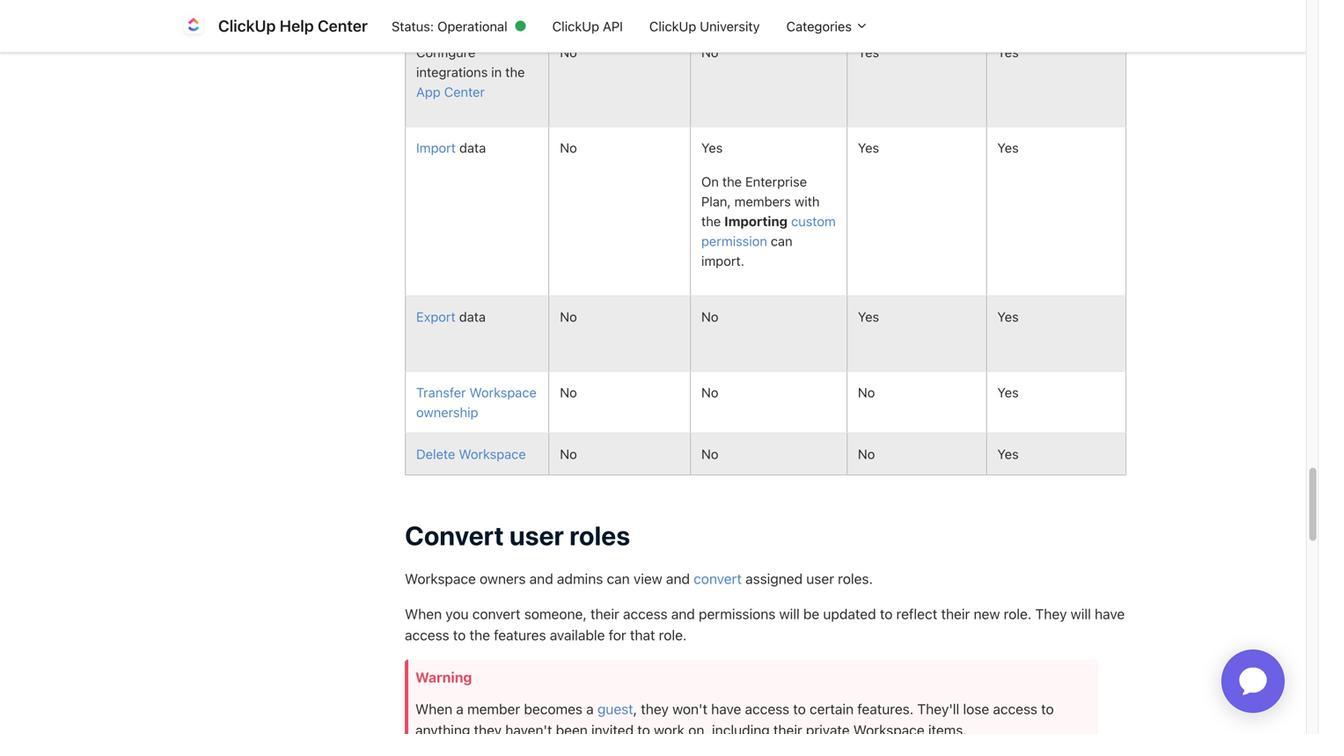 Task type: locate. For each thing, give the bounding box(es) containing it.
clickup for clickup university
[[650, 18, 697, 34]]

data right "export"
[[459, 309, 486, 324]]

a up anything
[[456, 701, 464, 717]]

the left the features
[[470, 627, 490, 643]]

and down convert link
[[672, 606, 695, 622]]

the
[[506, 64, 525, 80], [723, 174, 742, 189], [702, 214, 721, 229], [470, 627, 490, 643]]

app
[[416, 84, 441, 100]]

they right ,
[[641, 701, 669, 717]]

will
[[780, 606, 800, 622], [1071, 606, 1092, 622]]

user left roles.
[[807, 570, 835, 587]]

and for can
[[666, 570, 690, 587]]

they down member
[[474, 722, 502, 734]]

export data
[[416, 309, 486, 324]]

transfer workspace ownership
[[416, 385, 537, 420]]

no
[[560, 45, 577, 60], [702, 45, 719, 60], [560, 140, 577, 155], [560, 309, 577, 324], [702, 309, 719, 324], [560, 385, 577, 400], [702, 385, 719, 400], [858, 385, 875, 400], [560, 446, 577, 462], [702, 446, 719, 462], [858, 446, 875, 462]]

and
[[530, 570, 554, 587], [666, 570, 690, 587], [672, 606, 695, 622]]

can down importing
[[771, 233, 793, 249]]

access down you
[[405, 627, 450, 643]]

1 horizontal spatial convert
[[694, 570, 742, 587]]

clickup
[[218, 16, 276, 35], [553, 18, 600, 34], [650, 18, 697, 34]]

data for export data
[[459, 309, 486, 324]]

that
[[630, 627, 655, 643]]

be
[[804, 606, 820, 622]]

and up someone, on the left of the page
[[530, 570, 554, 587]]

2 data from the top
[[459, 309, 486, 324]]

1 horizontal spatial their
[[774, 722, 803, 734]]

have inside when you convert someone, their access and permissions will be updated to reflect their new role. they will have access to the features available for that role.
[[1095, 606, 1125, 622]]

when for when you convert someone, their access and permissions will be updated to reflect their new role. they will have access to the features available for that role.
[[405, 606, 442, 622]]

a
[[456, 701, 464, 717], [587, 701, 594, 717]]

in
[[492, 64, 502, 80]]

2 will from the left
[[1071, 606, 1092, 622]]

role. right new
[[1004, 606, 1032, 622]]

updated
[[824, 606, 877, 622]]

when
[[405, 606, 442, 622], [416, 701, 453, 717]]

private
[[806, 722, 850, 734]]

1 a from the left
[[456, 701, 464, 717]]

2 horizontal spatial clickup
[[650, 18, 697, 34]]

the right the on
[[723, 174, 742, 189]]

access
[[623, 606, 668, 622], [405, 627, 450, 643], [745, 701, 790, 717], [993, 701, 1038, 717]]

and right view in the bottom of the page
[[666, 570, 690, 587]]

1 vertical spatial convert
[[473, 606, 521, 622]]

guest link
[[598, 701, 634, 717]]

when up anything
[[416, 701, 453, 717]]

center right help
[[318, 16, 368, 35]]

1 horizontal spatial center
[[444, 84, 485, 100]]

workspace down features.
[[854, 722, 925, 734]]

1 vertical spatial center
[[444, 84, 485, 100]]

and for their
[[672, 606, 695, 622]]

they'll
[[918, 701, 960, 717]]

to left certain
[[794, 701, 806, 717]]

clickup left api
[[553, 18, 600, 34]]

workspace
[[470, 385, 537, 400], [459, 446, 526, 462], [405, 570, 476, 587], [854, 722, 925, 734]]

export link
[[416, 309, 456, 324]]

yes
[[858, 45, 880, 60], [998, 45, 1019, 60], [702, 140, 723, 155], [858, 140, 880, 155], [998, 140, 1019, 155], [858, 309, 883, 324], [998, 309, 1019, 324], [998, 385, 1019, 400], [998, 446, 1019, 462]]

when inside when you convert someone, their access and permissions will be updated to reflect their new role. they will have access to the features available for that role.
[[405, 606, 442, 622]]

to right lose
[[1042, 701, 1054, 717]]

1 horizontal spatial can
[[771, 233, 793, 249]]

0 horizontal spatial they
[[474, 722, 502, 734]]

0 horizontal spatial role.
[[659, 627, 687, 643]]

data for import data
[[460, 140, 486, 155]]

their
[[591, 606, 620, 622], [942, 606, 970, 622], [774, 722, 803, 734]]

plan,
[[702, 194, 731, 209]]

1 horizontal spatial have
[[1095, 606, 1125, 622]]

convert up the features
[[473, 606, 521, 622]]

1 vertical spatial role.
[[659, 627, 687, 643]]

0 vertical spatial they
[[641, 701, 669, 717]]

can left view in the bottom of the page
[[607, 570, 630, 587]]

1 horizontal spatial clickup
[[553, 18, 600, 34]]

1 horizontal spatial will
[[1071, 606, 1092, 622]]

guest
[[598, 701, 634, 717]]

1 data from the top
[[460, 140, 486, 155]]

1 horizontal spatial role.
[[1004, 606, 1032, 622]]

convert
[[694, 570, 742, 587], [473, 606, 521, 622]]

0 vertical spatial can
[[771, 233, 793, 249]]

import
[[416, 140, 456, 155]]

1 horizontal spatial a
[[587, 701, 594, 717]]

clickup left university
[[650, 18, 697, 34]]

center down the "integrations"
[[444, 84, 485, 100]]

,
[[634, 701, 637, 717]]

workspace inside the , they won't have access to certain features. they'll lose access to anything they haven't been invited to work on, including their private workspace items.
[[854, 722, 925, 734]]

member
[[468, 701, 520, 717]]

lose
[[964, 701, 990, 717]]

0 vertical spatial when
[[405, 606, 442, 622]]

have
[[1095, 606, 1125, 622], [712, 701, 742, 717]]

they
[[641, 701, 669, 717], [474, 722, 502, 734]]

0 horizontal spatial their
[[591, 606, 620, 622]]

when for when a member becomes a guest
[[416, 701, 453, 717]]

a left guest link
[[587, 701, 594, 717]]

1 horizontal spatial they
[[641, 701, 669, 717]]

, they won't have access to certain features. they'll lose access to anything they haven't been invited to work on, including their private workspace items.
[[416, 701, 1054, 734]]

can inside "can import."
[[771, 233, 793, 249]]

transfer
[[416, 385, 466, 400]]

the right in
[[506, 64, 525, 80]]

roles.
[[838, 570, 873, 587]]

0 horizontal spatial a
[[456, 701, 464, 717]]

role. right "that"
[[659, 627, 687, 643]]

role.
[[1004, 606, 1032, 622], [659, 627, 687, 643]]

0 horizontal spatial clickup
[[218, 16, 276, 35]]

when left you
[[405, 606, 442, 622]]

items.
[[929, 722, 967, 734]]

have right they
[[1095, 606, 1125, 622]]

0 vertical spatial convert
[[694, 570, 742, 587]]

1 horizontal spatial user
[[807, 570, 835, 587]]

clickup left help
[[218, 16, 276, 35]]

user
[[510, 520, 564, 551], [807, 570, 835, 587]]

data right import at the top of the page
[[460, 140, 486, 155]]

status:
[[392, 18, 434, 34]]

0 vertical spatial data
[[460, 140, 486, 155]]

0 vertical spatial role.
[[1004, 606, 1032, 622]]

have up 'including'
[[712, 701, 742, 717]]

categories button
[[773, 9, 882, 42]]

available
[[550, 627, 605, 643]]

their left private
[[774, 722, 803, 734]]

and inside when you convert someone, their access and permissions will be updated to reflect their new role. they will have access to the features available for that role.
[[672, 606, 695, 622]]

will right they
[[1071, 606, 1092, 622]]

workspace up ownership
[[470, 385, 537, 400]]

app center link
[[416, 84, 485, 100]]

1 vertical spatial data
[[459, 309, 486, 324]]

1 will from the left
[[780, 606, 800, 622]]

delete workspace
[[416, 446, 526, 462]]

will left be
[[780, 606, 800, 622]]

user up owners
[[510, 520, 564, 551]]

including
[[712, 722, 770, 734]]

roles
[[570, 520, 630, 551]]

clickup for clickup help center
[[218, 16, 276, 35]]

1 vertical spatial when
[[416, 701, 453, 717]]

anything
[[416, 722, 470, 734]]

workspace inside transfer workspace ownership
[[470, 385, 537, 400]]

their up for
[[591, 606, 620, 622]]

workspace up you
[[405, 570, 476, 587]]

1 vertical spatial have
[[712, 701, 742, 717]]

permissions
[[699, 606, 776, 622]]

application
[[1201, 629, 1307, 734]]

to
[[880, 606, 893, 622], [453, 627, 466, 643], [794, 701, 806, 717], [1042, 701, 1054, 717], [638, 722, 650, 734]]

convert up 'permissions'
[[694, 570, 742, 587]]

0 vertical spatial have
[[1095, 606, 1125, 622]]

0 horizontal spatial convert
[[473, 606, 521, 622]]

custom
[[792, 214, 836, 229]]

clickup help center link
[[180, 12, 379, 40]]

custom permission link
[[702, 214, 836, 249]]

1 vertical spatial user
[[807, 570, 835, 587]]

their left new
[[942, 606, 970, 622]]

1 vertical spatial can
[[607, 570, 630, 587]]

you
[[446, 606, 469, 622]]

data
[[460, 140, 486, 155], [459, 309, 486, 324]]

export
[[416, 309, 456, 324]]

api
[[603, 18, 623, 34]]

0 horizontal spatial will
[[780, 606, 800, 622]]

0 vertical spatial center
[[318, 16, 368, 35]]

assigned
[[746, 570, 803, 587]]

0 horizontal spatial have
[[712, 701, 742, 717]]

center
[[318, 16, 368, 35], [444, 84, 485, 100]]

0 vertical spatial user
[[510, 520, 564, 551]]



Task type: vqa. For each thing, say whether or not it's contained in the screenshot.
and within the When you convert someone, their access and permissions will be updated to reflect their new role. They will have access to the features available for that role.
yes



Task type: describe. For each thing, give the bounding box(es) containing it.
clickup for clickup api
[[553, 18, 600, 34]]

on
[[702, 174, 719, 189]]

2 horizontal spatial their
[[942, 606, 970, 622]]

they
[[1036, 606, 1067, 622]]

to left the reflect
[[880, 606, 893, 622]]

the down plan,
[[702, 214, 721, 229]]

clickup api
[[553, 18, 623, 34]]

configure
[[416, 45, 476, 60]]

clickup help help center home page image
[[180, 12, 208, 40]]

with
[[795, 194, 820, 209]]

clickup university
[[650, 18, 760, 34]]

0 horizontal spatial can
[[607, 570, 630, 587]]

features.
[[858, 701, 914, 717]]

to left work
[[638, 722, 650, 734]]

for
[[609, 627, 627, 643]]

convert
[[405, 520, 504, 551]]

can import.
[[702, 233, 793, 269]]

delete workspace link
[[416, 446, 526, 462]]

2 a from the left
[[587, 701, 594, 717]]

custom permission
[[702, 214, 836, 249]]

their inside the , they won't have access to certain features. they'll lose access to anything they haven't been invited to work on, including their private workspace items.
[[774, 722, 803, 734]]

on the enterprise plan, members with the
[[702, 174, 820, 229]]

enterprise
[[746, 174, 807, 189]]

have inside the , they won't have access to certain features. they'll lose access to anything they haven't been invited to work on, including their private workspace items.
[[712, 701, 742, 717]]

access up "that"
[[623, 606, 668, 622]]

center inside configure integrations in the app center
[[444, 84, 485, 100]]

haven't
[[506, 722, 552, 734]]

owners
[[480, 570, 526, 587]]

work
[[654, 722, 685, 734]]

becomes
[[524, 701, 583, 717]]

categories
[[787, 18, 856, 34]]

import link
[[416, 140, 456, 155]]

importing
[[725, 214, 788, 229]]

view
[[634, 570, 663, 587]]

the inside configure integrations in the app center
[[506, 64, 525, 80]]

university
[[700, 18, 760, 34]]

won't
[[673, 701, 708, 717]]

help
[[280, 16, 314, 35]]

certain
[[810, 701, 854, 717]]

status: operational
[[392, 18, 508, 34]]

been
[[556, 722, 588, 734]]

integrations
[[416, 64, 488, 80]]

when a member becomes a guest
[[416, 701, 634, 717]]

0 horizontal spatial user
[[510, 520, 564, 551]]

invited
[[592, 722, 634, 734]]

clickup university link
[[636, 9, 773, 42]]

workspace owners and admins can view and convert assigned user roles.
[[405, 570, 873, 587]]

convert link
[[694, 570, 742, 587]]

features
[[494, 627, 546, 643]]

reflect
[[897, 606, 938, 622]]

import.
[[702, 253, 745, 269]]

convert inside when you convert someone, their access and permissions will be updated to reflect their new role. they will have access to the features available for that role.
[[473, 606, 521, 622]]

1 vertical spatial they
[[474, 722, 502, 734]]

access right lose
[[993, 701, 1038, 717]]

permission
[[702, 233, 768, 249]]

clickup api link
[[539, 9, 636, 42]]

transfer workspace ownership link
[[416, 385, 537, 420]]

to down you
[[453, 627, 466, 643]]

configure integrations in the app center
[[416, 45, 525, 100]]

the inside when you convert someone, their access and permissions will be updated to reflect their new role. they will have access to the features available for that role.
[[470, 627, 490, 643]]

access up 'including'
[[745, 701, 790, 717]]

delete
[[416, 446, 455, 462]]

members
[[735, 194, 791, 209]]

import data
[[416, 140, 486, 155]]

new
[[974, 606, 1001, 622]]

admins
[[557, 570, 603, 587]]

operational
[[438, 18, 508, 34]]

ownership
[[416, 405, 479, 420]]

workspace down transfer workspace ownership
[[459, 446, 526, 462]]

when you convert someone, their access and permissions will be updated to reflect their new role. they will have access to the features available for that role.
[[405, 606, 1125, 643]]

clickup help center
[[218, 16, 368, 35]]

0 horizontal spatial center
[[318, 16, 368, 35]]

someone,
[[524, 606, 587, 622]]

on,
[[689, 722, 709, 734]]

convert user roles
[[405, 520, 630, 551]]



